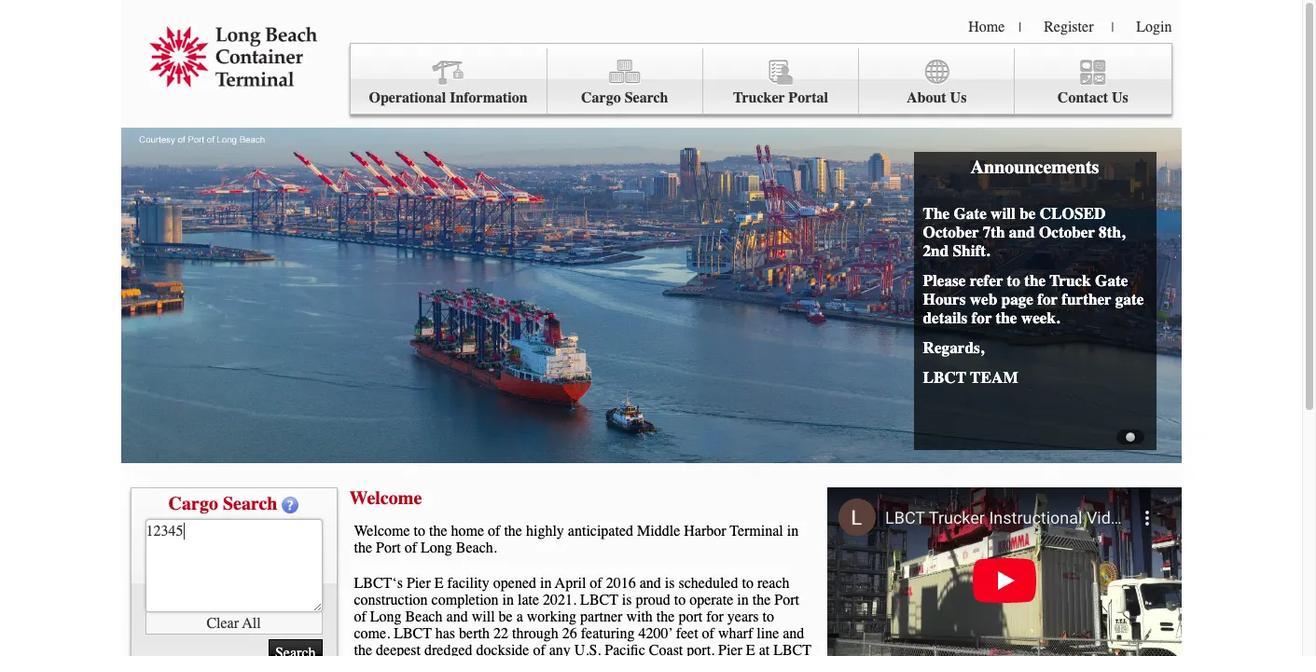 Task type: locate. For each thing, give the bounding box(es) containing it.
for right details
[[972, 309, 992, 328]]

the left truck
[[1025, 272, 1046, 290]]

lbct
[[923, 369, 967, 387], [580, 593, 619, 609], [394, 626, 432, 643]]

1 horizontal spatial pier
[[719, 643, 743, 657]]

and right '2016'
[[640, 576, 661, 593]]

april
[[555, 576, 586, 593]]

lbct up the 'featuring'
[[580, 593, 619, 609]]

regards,​
[[923, 339, 984, 357]]

0 horizontal spatial pier
[[407, 576, 431, 593]]

for right page
[[1038, 290, 1058, 309]]

0 horizontal spatial |
[[1019, 20, 1022, 35]]

announcements
[[971, 157, 1100, 178]]

1 vertical spatial cargo search
[[168, 494, 278, 515]]

1 vertical spatial welcome
[[354, 523, 410, 540]]

1 vertical spatial lbct
[[580, 593, 619, 609]]

0 horizontal spatial will
[[472, 609, 495, 626]]

0 horizontal spatial us
[[950, 90, 967, 106]]

home link
[[969, 19, 1005, 35]]

lbct left has
[[394, 626, 432, 643]]

clear all
[[207, 615, 261, 632]]

port
[[376, 540, 401, 557], [775, 593, 800, 609]]

1 us from the left
[[950, 90, 967, 106]]

for
[[1038, 290, 1058, 309], [972, 309, 992, 328], [707, 609, 724, 626]]

will left "a"
[[472, 609, 495, 626]]

to inside 'welcome to the home of the highly anticipated middle harbor terminal in the port of long beach.'
[[414, 523, 425, 540]]

be inside lbct's pier e facility opened in april of 2016 and is scheduled to reach construction completion in late 2021.  lbct is proud to operate in the port of long beach and will be a working partner with the port for years to come.  lbct has berth 22 through 26 featuring 4200' feet of wharf line and the deepest dredged dockside of any u.s. pacific coast port. pier e at
[[499, 609, 513, 626]]

please
[[923, 272, 966, 290]]

gate
[[954, 204, 987, 223], [1096, 272, 1129, 290]]

0 horizontal spatial be
[[499, 609, 513, 626]]

1 horizontal spatial be
[[1020, 204, 1036, 223]]

will inside the gate will be closed october 7th and october 8th, 2nd shift.
[[991, 204, 1016, 223]]

welcome for welcome to the home of the highly anticipated middle harbor terminal in the port of long beach.
[[354, 523, 410, 540]]

8th,
[[1099, 223, 1126, 242]]

0 horizontal spatial port
[[376, 540, 401, 557]]

gate right truck
[[1096, 272, 1129, 290]]

anticipated
[[568, 523, 634, 540]]

0 vertical spatial be
[[1020, 204, 1036, 223]]

port inside lbct's pier e facility opened in april of 2016 and is scheduled to reach construction completion in late 2021.  lbct is proud to operate in the port of long beach and will be a working partner with the port for years to come.  lbct has berth 22 through 26 featuring 4200' feet of wharf line and the deepest dredged dockside of any u.s. pacific coast port. pier e at
[[775, 593, 800, 609]]

of up the construction at the left of page
[[405, 540, 417, 557]]

1 horizontal spatial october
[[1039, 223, 1095, 242]]

be
[[1020, 204, 1036, 223], [499, 609, 513, 626]]

is left the proud
[[622, 593, 632, 609]]

pier up beach
[[407, 576, 431, 593]]

gate
[[1116, 290, 1144, 309]]

reach
[[758, 576, 790, 593]]

be left closed
[[1020, 204, 1036, 223]]

long down lbct's
[[370, 609, 402, 626]]

proud
[[636, 593, 671, 609]]

and right the line
[[783, 626, 805, 643]]

1 vertical spatial will
[[472, 609, 495, 626]]

of right home
[[488, 523, 501, 540]]

the up the line
[[753, 593, 771, 609]]

feet
[[676, 626, 699, 643]]

trucker portal link
[[703, 49, 859, 115]]

pacific
[[605, 643, 646, 657]]

1 horizontal spatial e
[[746, 643, 755, 657]]

team
[[971, 369, 1019, 387]]

the
[[923, 204, 950, 223]]

us right about
[[950, 90, 967, 106]]

0 vertical spatial welcome
[[349, 488, 422, 509]]

2 horizontal spatial for
[[1038, 290, 1058, 309]]

1 vertical spatial be
[[499, 609, 513, 626]]

about us
[[907, 90, 967, 106]]

0 vertical spatial gate
[[954, 204, 987, 223]]

week.
[[1022, 309, 1060, 328]]

1 horizontal spatial cargo search
[[581, 90, 669, 106]]

us
[[950, 90, 967, 106], [1112, 90, 1129, 106]]

in
[[787, 523, 799, 540], [540, 576, 552, 593], [503, 593, 514, 609], [737, 593, 749, 609]]

coast
[[649, 643, 683, 657]]

home
[[451, 523, 484, 540]]

scheduled
[[679, 576, 739, 593]]

0 horizontal spatial is
[[622, 593, 632, 609]]

beach.
[[456, 540, 497, 557]]

0 vertical spatial pier
[[407, 576, 431, 593]]

will down 'announcements'
[[991, 204, 1016, 223]]

shift.
[[953, 242, 990, 260]]

the left highly
[[504, 523, 522, 540]]

october left '8th,'
[[1039, 223, 1095, 242]]

port inside 'welcome to the home of the highly anticipated middle harbor terminal in the port of long beach.'
[[376, 540, 401, 557]]

for right port
[[707, 609, 724, 626]]

| left login
[[1112, 20, 1114, 35]]

e
[[435, 576, 444, 593], [746, 643, 755, 657]]

to left reach
[[742, 576, 754, 593]]

1 horizontal spatial cargo
[[581, 90, 621, 106]]

in right operate
[[737, 593, 749, 609]]

0 horizontal spatial cargo
[[168, 494, 218, 515]]

0 horizontal spatial october
[[923, 223, 979, 242]]

operational information link
[[350, 49, 547, 115]]

0 vertical spatial search
[[625, 90, 669, 106]]

login link
[[1137, 19, 1172, 35]]

1 vertical spatial long
[[370, 609, 402, 626]]

1 horizontal spatial long
[[421, 540, 452, 557]]

to right "years"
[[763, 609, 775, 626]]

contact
[[1058, 90, 1109, 106]]

long inside lbct's pier e facility opened in april of 2016 and is scheduled to reach construction completion in late 2021.  lbct is proud to operate in the port of long beach and will be a working partner with the port for years to come.  lbct has berth 22 through 26 featuring 4200' feet of wharf line and the deepest dredged dockside of any u.s. pacific coast port. pier e at
[[370, 609, 402, 626]]

1 vertical spatial gate
[[1096, 272, 1129, 290]]

through
[[512, 626, 559, 643]]

1 horizontal spatial is
[[665, 576, 675, 593]]

web
[[970, 290, 998, 309]]

e left the facility
[[435, 576, 444, 593]]

long left beach.
[[421, 540, 452, 557]]

search inside cargo search link
[[625, 90, 669, 106]]

to right refer at the top of the page
[[1007, 272, 1021, 290]]

1 horizontal spatial will
[[991, 204, 1016, 223]]

closed
[[1040, 204, 1106, 223]]

and right beach
[[447, 609, 468, 626]]

menu bar
[[349, 43, 1172, 115]]

the
[[1025, 272, 1046, 290], [996, 309, 1018, 328], [429, 523, 447, 540], [504, 523, 522, 540], [354, 540, 372, 557], [753, 593, 771, 609], [657, 609, 675, 626], [354, 643, 372, 657]]

1 horizontal spatial lbct
[[580, 593, 619, 609]]

welcome inside 'welcome to the home of the highly anticipated middle harbor terminal in the port of long beach.'
[[354, 523, 410, 540]]

operational information
[[369, 90, 528, 106]]

with
[[626, 609, 653, 626]]

port up lbct's
[[376, 540, 401, 557]]

| right home link
[[1019, 20, 1022, 35]]

Enter container numbers and/ or booking numbers. text field
[[145, 520, 322, 613]]

please refer to the truck gate hours web page for further gate details for the week.
[[923, 272, 1144, 328]]

any
[[549, 643, 571, 657]]

of
[[488, 523, 501, 540], [405, 540, 417, 557], [590, 576, 603, 593], [354, 609, 367, 626], [702, 626, 715, 643], [533, 643, 546, 657]]

lbct down 'regards,​'
[[923, 369, 967, 387]]

contact us
[[1058, 90, 1129, 106]]

1 vertical spatial cargo
[[168, 494, 218, 515]]

lbct's
[[354, 576, 403, 593]]

is left scheduled at bottom right
[[665, 576, 675, 593]]

welcome
[[349, 488, 422, 509], [354, 523, 410, 540]]

gate right the
[[954, 204, 987, 223]]

is
[[665, 576, 675, 593], [622, 593, 632, 609]]

in right terminal
[[787, 523, 799, 540]]

port up the line
[[775, 593, 800, 609]]

search
[[625, 90, 669, 106], [223, 494, 278, 515]]

26
[[562, 626, 577, 643]]

menu bar containing operational information
[[349, 43, 1172, 115]]

0 horizontal spatial for
[[707, 609, 724, 626]]

1 horizontal spatial us
[[1112, 90, 1129, 106]]

1 horizontal spatial gate
[[1096, 272, 1129, 290]]

0 vertical spatial long
[[421, 540, 452, 557]]

pier right port. in the bottom of the page
[[719, 643, 743, 657]]

1 | from the left
[[1019, 20, 1022, 35]]

2 us from the left
[[1112, 90, 1129, 106]]

trucker
[[733, 90, 785, 106]]

long inside 'welcome to the home of the highly anticipated middle harbor terminal in the port of long beach.'
[[421, 540, 452, 557]]

the left week.
[[996, 309, 1018, 328]]

1 horizontal spatial |
[[1112, 20, 1114, 35]]

construction
[[354, 593, 428, 609]]

long
[[421, 540, 452, 557], [370, 609, 402, 626]]

cargo
[[581, 90, 621, 106], [168, 494, 218, 515]]

e left at
[[746, 643, 755, 657]]

2 horizontal spatial lbct
[[923, 369, 967, 387]]

1 horizontal spatial search
[[625, 90, 669, 106]]

in right late
[[540, 576, 552, 593]]

1 vertical spatial search
[[223, 494, 278, 515]]

pier
[[407, 576, 431, 593], [719, 643, 743, 657]]

0 horizontal spatial lbct
[[394, 626, 432, 643]]

0 vertical spatial will
[[991, 204, 1016, 223]]

None submit
[[269, 640, 322, 657]]

october up please
[[923, 223, 979, 242]]

years
[[728, 609, 759, 626]]

|
[[1019, 20, 1022, 35], [1112, 20, 1114, 35]]

us right contact
[[1112, 90, 1129, 106]]

1 vertical spatial port
[[775, 593, 800, 609]]

7th and
[[983, 223, 1035, 242]]

to left home
[[414, 523, 425, 540]]

for inside lbct's pier e facility opened in april of 2016 and is scheduled to reach construction completion in late 2021.  lbct is proud to operate in the port of long beach and will be a working partner with the port for years to come.  lbct has berth 22 through 26 featuring 4200' feet of wharf line and the deepest dredged dockside of any u.s. pacific coast port. pier e at
[[707, 609, 724, 626]]

0 horizontal spatial gate
[[954, 204, 987, 223]]

1 horizontal spatial port
[[775, 593, 800, 609]]

0 horizontal spatial long
[[370, 609, 402, 626]]

the left deepest
[[354, 643, 372, 657]]

will
[[991, 204, 1016, 223], [472, 609, 495, 626]]

0 vertical spatial e
[[435, 576, 444, 593]]

0 vertical spatial port
[[376, 540, 401, 557]]

be left "a"
[[499, 609, 513, 626]]



Task type: vqa. For each thing, say whether or not it's contained in the screenshot.
enter container numbers and/ or booking numbers. text field
no



Task type: describe. For each thing, give the bounding box(es) containing it.
us for about us
[[950, 90, 967, 106]]

22
[[494, 626, 509, 643]]

all
[[242, 615, 261, 632]]

partner
[[580, 609, 623, 626]]

completion
[[432, 593, 499, 609]]

details
[[923, 309, 968, 328]]

to inside please refer to the truck gate hours web page for further gate details for the week.
[[1007, 272, 1021, 290]]

page
[[1002, 290, 1034, 309]]

featuring
[[581, 626, 635, 643]]

port
[[679, 609, 703, 626]]

a
[[517, 609, 523, 626]]

contact us link
[[1015, 49, 1171, 115]]

1 vertical spatial pier
[[719, 643, 743, 657]]

facility
[[447, 576, 490, 593]]

port.
[[687, 643, 715, 657]]

gate inside the gate will be closed october 7th and october 8th, 2nd shift.
[[954, 204, 987, 223]]

harbor
[[684, 523, 726, 540]]

further
[[1062, 290, 1112, 309]]

hours
[[923, 290, 966, 309]]

will inside lbct's pier e facility opened in april of 2016 and is scheduled to reach construction completion in late 2021.  lbct is proud to operate in the port of long beach and will be a working partner with the port for years to come.  lbct has berth 22 through 26 featuring 4200' feet of wharf line and the deepest dredged dockside of any u.s. pacific coast port. pier e at
[[472, 609, 495, 626]]

0 horizontal spatial and
[[447, 609, 468, 626]]

of left '2016'
[[590, 576, 603, 593]]

in inside 'welcome to the home of the highly anticipated middle harbor terminal in the port of long beach.'
[[787, 523, 799, 540]]

truck
[[1050, 272, 1092, 290]]

login
[[1137, 19, 1172, 35]]

clear
[[207, 615, 239, 632]]

0 vertical spatial cargo
[[581, 90, 621, 106]]

1 horizontal spatial for
[[972, 309, 992, 328]]

berth
[[459, 626, 490, 643]]

2 vertical spatial lbct
[[394, 626, 432, 643]]

the up lbct's
[[354, 540, 372, 557]]

about us link
[[859, 49, 1015, 115]]

the left home
[[429, 523, 447, 540]]

0 vertical spatial cargo search
[[581, 90, 669, 106]]

0 horizontal spatial search
[[223, 494, 278, 515]]

highly
[[526, 523, 564, 540]]

us for contact us
[[1112, 90, 1129, 106]]

middle
[[637, 523, 680, 540]]

has
[[436, 626, 455, 643]]

4200'
[[639, 626, 673, 643]]

u.s.
[[575, 643, 601, 657]]

0 horizontal spatial e
[[435, 576, 444, 593]]

the left port
[[657, 609, 675, 626]]

lbct's pier e facility opened in april of 2016 and is scheduled to reach construction completion in late 2021.  lbct is proud to operate in the port of long beach and will be a working partner with the port for years to come.  lbct has berth 22 through 26 featuring 4200' feet of wharf line and the deepest dredged dockside of any u.s. pacific coast port. pier e at 
[[354, 576, 812, 657]]

portal
[[789, 90, 829, 106]]

register
[[1044, 19, 1094, 35]]

0 vertical spatial lbct
[[923, 369, 967, 387]]

2 october from the left
[[1039, 223, 1095, 242]]

opened
[[493, 576, 537, 593]]

gate inside please refer to the truck gate hours web page for further gate details for the week.
[[1096, 272, 1129, 290]]

operational
[[369, 90, 446, 106]]

1 october from the left
[[923, 223, 979, 242]]

to right the proud
[[674, 593, 686, 609]]

come.
[[354, 626, 390, 643]]

terminal
[[730, 523, 784, 540]]

of down lbct's
[[354, 609, 367, 626]]

welcome for welcome
[[349, 488, 422, 509]]

information
[[450, 90, 528, 106]]

0 horizontal spatial cargo search
[[168, 494, 278, 515]]

late
[[518, 593, 539, 609]]

register link
[[1044, 19, 1094, 35]]

2016
[[606, 576, 636, 593]]

2 horizontal spatial and
[[783, 626, 805, 643]]

home
[[969, 19, 1005, 35]]

line
[[757, 626, 779, 643]]

trucker portal
[[733, 90, 829, 106]]

cargo search link
[[547, 49, 703, 115]]

beach
[[406, 609, 443, 626]]

2 | from the left
[[1112, 20, 1114, 35]]

wharf
[[718, 626, 753, 643]]

operate
[[690, 593, 734, 609]]

dockside
[[476, 643, 529, 657]]

dredged
[[425, 643, 473, 657]]

2nd
[[923, 242, 949, 260]]

of right feet
[[702, 626, 715, 643]]

refer
[[970, 272, 1004, 290]]

working
[[527, 609, 577, 626]]

about
[[907, 90, 947, 106]]

deepest
[[376, 643, 421, 657]]

2021.
[[543, 593, 577, 609]]

be inside the gate will be closed october 7th and october 8th, 2nd shift.
[[1020, 204, 1036, 223]]

of left any
[[533, 643, 546, 657]]

1 horizontal spatial and
[[640, 576, 661, 593]]

lbct team
[[923, 369, 1019, 387]]

at
[[759, 643, 770, 657]]

the gate will be closed october 7th and october 8th, 2nd shift.
[[923, 204, 1126, 260]]

welcome to the home of the highly anticipated middle harbor terminal in the port of long beach.
[[354, 523, 799, 557]]

1 vertical spatial e
[[746, 643, 755, 657]]

in left late
[[503, 593, 514, 609]]

clear all button
[[145, 613, 322, 635]]



